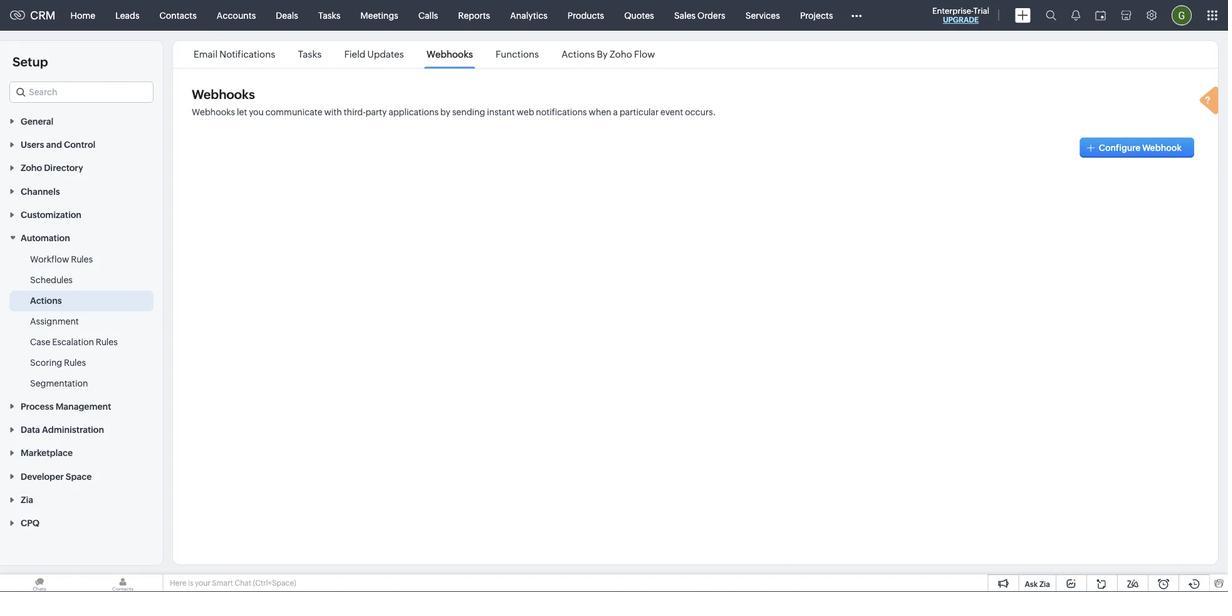 Task type: describe. For each thing, give the bounding box(es) containing it.
1 vertical spatial webhooks
[[192, 87, 255, 102]]

Other Modules field
[[843, 5, 870, 25]]

by
[[441, 107, 451, 117]]

crm link
[[10, 9, 56, 22]]

email notifications
[[194, 49, 275, 60]]

sending
[[452, 107, 485, 117]]

trial
[[974, 6, 990, 15]]

profile element
[[1165, 0, 1200, 30]]

actions by zoho flow
[[562, 49, 655, 60]]

here
[[170, 579, 186, 588]]

workflow rules link
[[30, 253, 93, 266]]

instant
[[487, 107, 515, 117]]

segmentation link
[[30, 377, 88, 390]]

services link
[[736, 0, 790, 30]]

escalation
[[52, 337, 94, 347]]

functions
[[496, 49, 539, 60]]

1 vertical spatial tasks link
[[296, 49, 324, 60]]

you
[[249, 107, 264, 117]]

channels button
[[0, 179, 163, 203]]

sales orders link
[[664, 0, 736, 30]]

meetings
[[361, 10, 398, 20]]

configure webhook
[[1099, 143, 1182, 153]]

case
[[30, 337, 50, 347]]

by
[[597, 49, 608, 60]]

signals element
[[1064, 0, 1088, 31]]

actions for actions
[[30, 296, 62, 306]]

third-
[[344, 107, 366, 117]]

developer
[[21, 472, 64, 482]]

customization button
[[0, 203, 163, 226]]

setup
[[13, 55, 48, 69]]

control
[[64, 140, 95, 150]]

flow
[[634, 49, 655, 60]]

general button
[[0, 109, 163, 132]]

orders
[[698, 10, 726, 20]]

field
[[344, 49, 366, 60]]

zoho directory button
[[0, 156, 163, 179]]

schedules
[[30, 275, 73, 285]]

general
[[21, 116, 53, 126]]

deals
[[276, 10, 298, 20]]

updates
[[368, 49, 404, 60]]

case escalation rules
[[30, 337, 118, 347]]

cpq
[[21, 518, 40, 528]]

scoring
[[30, 358, 62, 368]]

0 vertical spatial tasks
[[318, 10, 341, 20]]

zoho directory
[[21, 163, 83, 173]]

services
[[746, 10, 780, 20]]

applications
[[389, 107, 439, 117]]

products
[[568, 10, 604, 20]]

process management button
[[0, 394, 163, 418]]

ask zia
[[1025, 580, 1051, 589]]

create menu image
[[1015, 8, 1031, 23]]

a
[[613, 107, 618, 117]]

Search text field
[[10, 82, 153, 102]]

developer space button
[[0, 464, 163, 488]]

occurs.
[[685, 107, 716, 117]]

here is your smart chat (ctrl+space)
[[170, 579, 296, 588]]

administration
[[42, 425, 104, 435]]

data
[[21, 425, 40, 435]]

space
[[66, 472, 92, 482]]

management
[[56, 401, 111, 411]]

signals image
[[1072, 10, 1081, 21]]

notifications
[[220, 49, 275, 60]]

schedules link
[[30, 274, 73, 286]]

calls
[[419, 10, 438, 20]]

rules for scoring rules
[[64, 358, 86, 368]]

assignment
[[30, 317, 79, 327]]

(ctrl+space)
[[253, 579, 296, 588]]

automation button
[[0, 226, 163, 249]]

notifications
[[536, 107, 587, 117]]

data administration
[[21, 425, 104, 435]]

upgrade
[[943, 16, 979, 24]]

search element
[[1039, 0, 1064, 31]]

event
[[661, 107, 683, 117]]

chat
[[235, 579, 251, 588]]

contacts image
[[83, 575, 162, 592]]

calendar image
[[1096, 10, 1106, 20]]

reports
[[458, 10, 490, 20]]

leads link
[[105, 0, 150, 30]]

create menu element
[[1008, 0, 1039, 30]]

users and control
[[21, 140, 95, 150]]

your
[[195, 579, 211, 588]]



Task type: locate. For each thing, give the bounding box(es) containing it.
process management
[[21, 401, 111, 411]]

with
[[324, 107, 342, 117]]

webhook
[[1143, 143, 1182, 153]]

actions by zoho flow link
[[560, 49, 657, 60]]

sales
[[674, 10, 696, 20]]

data administration button
[[0, 418, 163, 441]]

zia button
[[0, 488, 163, 511]]

webhooks for webhooks let you communicate with third-party applications by sending instant web notifications when a particular event occurs.
[[192, 107, 235, 117]]

home
[[71, 10, 95, 20]]

sales orders
[[674, 10, 726, 20]]

zoho right by
[[610, 49, 632, 60]]

accounts
[[217, 10, 256, 20]]

tasks
[[318, 10, 341, 20], [298, 49, 322, 60]]

process
[[21, 401, 54, 411]]

zoho down users
[[21, 163, 42, 173]]

webhooks for webhooks link
[[427, 49, 473, 60]]

smart
[[212, 579, 233, 588]]

0 vertical spatial webhooks
[[427, 49, 473, 60]]

2 vertical spatial webhooks
[[192, 107, 235, 117]]

tasks link right deals
[[308, 0, 351, 30]]

automation
[[21, 233, 70, 243]]

reports link
[[448, 0, 500, 30]]

1 horizontal spatial zoho
[[610, 49, 632, 60]]

webhooks down calls link
[[427, 49, 473, 60]]

0 vertical spatial zia
[[21, 495, 33, 505]]

0 horizontal spatial zia
[[21, 495, 33, 505]]

0 horizontal spatial zoho
[[21, 163, 42, 173]]

email notifications link
[[192, 49, 277, 60]]

and
[[46, 140, 62, 150]]

products link
[[558, 0, 614, 30]]

webhooks left the "let"
[[192, 107, 235, 117]]

analytics
[[510, 10, 548, 20]]

actions down schedules
[[30, 296, 62, 306]]

case escalation rules link
[[30, 336, 118, 349]]

accounts link
[[207, 0, 266, 30]]

1 vertical spatial zoho
[[21, 163, 42, 173]]

1 vertical spatial tasks
[[298, 49, 322, 60]]

communicate
[[266, 107, 323, 117]]

actions inside automation region
[[30, 296, 62, 306]]

field updates
[[344, 49, 404, 60]]

zia up cpq
[[21, 495, 33, 505]]

segmentation
[[30, 379, 88, 389]]

0 vertical spatial rules
[[71, 254, 93, 265]]

0 vertical spatial zoho
[[610, 49, 632, 60]]

scoring rules
[[30, 358, 86, 368]]

1 vertical spatial zia
[[1040, 580, 1051, 589]]

customization
[[21, 210, 81, 220]]

calls link
[[408, 0, 448, 30]]

actions
[[562, 49, 595, 60], [30, 296, 62, 306]]

users
[[21, 140, 44, 150]]

automation region
[[0, 249, 163, 394]]

is
[[188, 579, 193, 588]]

1 vertical spatial rules
[[96, 337, 118, 347]]

zia
[[21, 495, 33, 505], [1040, 580, 1051, 589]]

tasks left the field
[[298, 49, 322, 60]]

list containing email notifications
[[182, 41, 667, 68]]

1 horizontal spatial actions
[[562, 49, 595, 60]]

0 vertical spatial actions
[[562, 49, 595, 60]]

enterprise-
[[933, 6, 974, 15]]

zia inside dropdown button
[[21, 495, 33, 505]]

field updates link
[[342, 49, 406, 60]]

let
[[237, 107, 247, 117]]

configure
[[1099, 143, 1141, 153]]

1 horizontal spatial zia
[[1040, 580, 1051, 589]]

channels
[[21, 186, 60, 196]]

marketplace
[[21, 448, 73, 458]]

webhooks up the "let"
[[192, 87, 255, 102]]

list
[[182, 41, 667, 68]]

particular
[[620, 107, 659, 117]]

tasks right deals
[[318, 10, 341, 20]]

webhooks let you communicate with third-party applications by sending instant web notifications when a particular event occurs.
[[192, 107, 716, 117]]

2 vertical spatial rules
[[64, 358, 86, 368]]

party
[[366, 107, 387, 117]]

marketplace button
[[0, 441, 163, 464]]

ask
[[1025, 580, 1038, 589]]

None field
[[9, 81, 154, 103]]

directory
[[44, 163, 83, 173]]

0 horizontal spatial actions
[[30, 296, 62, 306]]

rules down case escalation rules link
[[64, 358, 86, 368]]

profile image
[[1172, 5, 1192, 25]]

webhooks link
[[425, 49, 475, 60]]

tasks link left the field
[[296, 49, 324, 60]]

quotes link
[[614, 0, 664, 30]]

search image
[[1046, 10, 1057, 21]]

contacts
[[160, 10, 197, 20]]

scoring rules link
[[30, 357, 86, 369]]

projects
[[800, 10, 833, 20]]

chats image
[[0, 575, 79, 592]]

leads
[[115, 10, 140, 20]]

users and control button
[[0, 132, 163, 156]]

developer space
[[21, 472, 92, 482]]

rules right escalation
[[96, 337, 118, 347]]

zia right the ask
[[1040, 580, 1051, 589]]

web
[[517, 107, 534, 117]]

rules for workflow rules
[[71, 254, 93, 265]]

functions link
[[494, 49, 541, 60]]

projects link
[[790, 0, 843, 30]]

zoho inside dropdown button
[[21, 163, 42, 173]]

actions left by
[[562, 49, 595, 60]]

1 vertical spatial actions
[[30, 296, 62, 306]]

when
[[589, 107, 612, 117]]

meetings link
[[351, 0, 408, 30]]

rules down automation dropdown button
[[71, 254, 93, 265]]

home link
[[61, 0, 105, 30]]

assignment link
[[30, 315, 79, 328]]

0 vertical spatial tasks link
[[308, 0, 351, 30]]

workflow
[[30, 254, 69, 265]]

configure webhook button
[[1080, 138, 1195, 158]]

actions for actions by zoho flow
[[562, 49, 595, 60]]



Task type: vqa. For each thing, say whether or not it's contained in the screenshot.
list containing Email Notifications
yes



